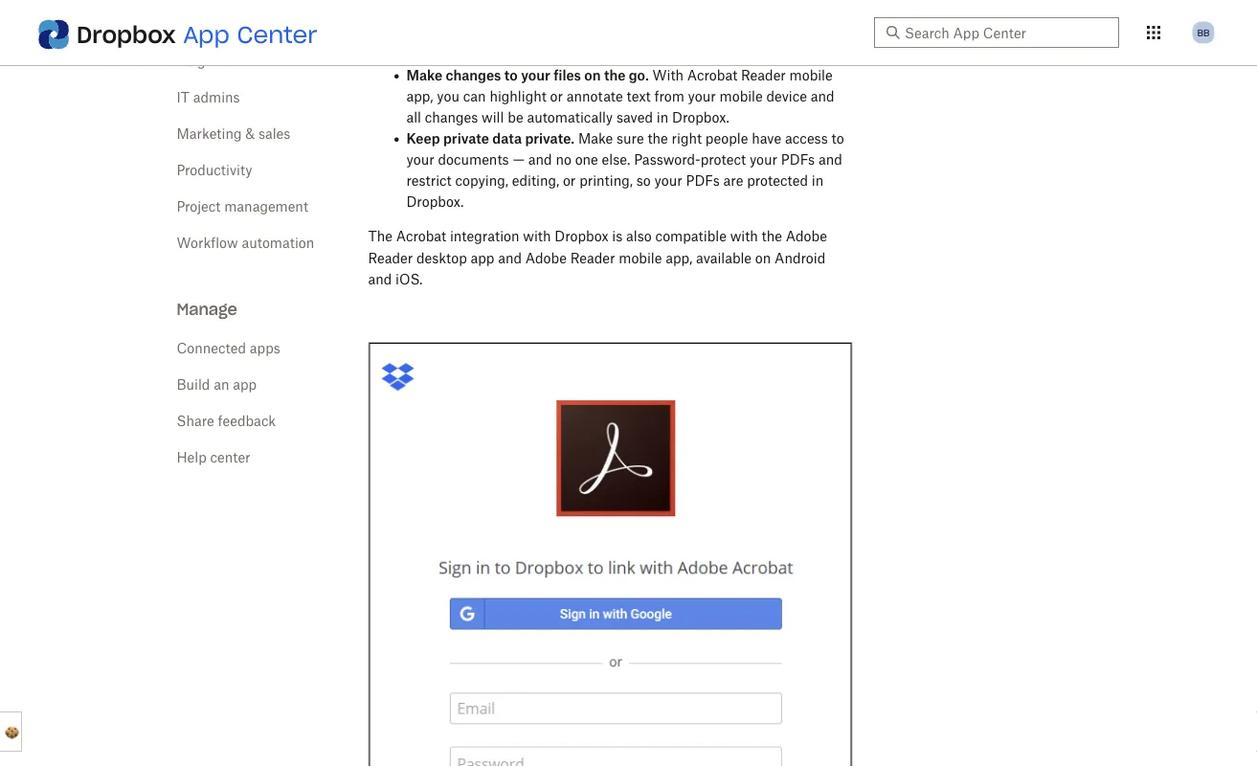 Task type: describe. For each thing, give the bounding box(es) containing it.
sure
[[617, 130, 644, 147]]

will
[[482, 109, 504, 126]]

bb
[[1198, 26, 1210, 38]]

sales
[[259, 125, 291, 141]]

0 horizontal spatial pdfs
[[686, 172, 720, 189]]

0 horizontal spatial to
[[505, 67, 518, 83]]

app, inside the acrobat integration with dropbox is also compatible with the adobe reader desktop app and adobe reader mobile app, available on android and ios.
[[666, 249, 693, 266]]

Search App Center text field
[[905, 22, 1108, 43]]

to inside share folders from dropbox with variable permissions throughout the collaborative review process so your team has the right level of access to modify documents in acrobat.
[[586, 46, 598, 62]]

connected
[[177, 340, 246, 356]]

an
[[214, 376, 229, 392]]

project management
[[177, 198, 308, 214]]

help
[[177, 449, 207, 465]]

help center link
[[177, 449, 250, 465]]

project
[[177, 198, 221, 214]]

keep
[[407, 130, 440, 147]]

acrobat.
[[739, 46, 794, 62]]

level
[[490, 46, 519, 62]]

make for sure
[[578, 130, 613, 147]]

automation
[[242, 234, 314, 250]]

people
[[706, 130, 748, 147]]

with acrobat reader mobile app, you can highlight or annotate text from your mobile device and all changes will be automatically saved in dropbox.
[[407, 67, 835, 126]]

printing,
[[580, 172, 633, 189]]

to inside make sure the right people have access to your documents — and no one else. password-protect your pdfs and restrict copying, editing, or printing, so your pdfs are protected in dropbox.
[[832, 130, 844, 147]]

the down permissions
[[433, 46, 453, 62]]

compatible
[[656, 228, 727, 244]]

bb button
[[1189, 17, 1219, 48]]

the down modify
[[604, 67, 626, 83]]

protected
[[747, 172, 808, 189]]

esignature for the rightmost esignature link
[[897, 9, 959, 23]]

else.
[[602, 151, 631, 168]]

0 horizontal spatial esignature link
[[177, 52, 247, 68]]

has
[[407, 46, 429, 62]]

make sure the right people have access to your documents — and no one else. password-protect your pdfs and restrict copying, editing, or printing, so your pdfs are protected in dropbox.
[[407, 130, 844, 210]]

process
[[715, 25, 764, 41]]

dropbox. inside with acrobat reader mobile app, you can highlight or annotate text from your mobile device and all changes will be automatically saved in dropbox.
[[672, 109, 730, 126]]

&
[[245, 125, 255, 141]]

folders
[[621, 4, 664, 20]]

right inside share folders from dropbox with variable permissions throughout the collaborative review process so your team has the right level of access to modify documents in acrobat.
[[457, 46, 487, 62]]

editing,
[[512, 172, 559, 189]]

private.
[[525, 130, 575, 147]]

reader inside with acrobat reader mobile app, you can highlight or annotate text from your mobile device and all changes will be automatically saved in dropbox.
[[741, 67, 786, 83]]

share folders from dropbox with variable permissions throughout the collaborative review process so your team has the right level of access to modify documents in acrobat.
[[407, 4, 850, 62]]

access inside make sure the right people have access to your documents — and no one else. password-protect your pdfs and restrict copying, editing, or printing, so your pdfs are protected in dropbox.
[[785, 130, 828, 147]]

keep private data private.
[[407, 130, 575, 147]]

0 horizontal spatial adobe
[[526, 249, 567, 266]]

dropbox app center
[[77, 20, 318, 49]]

mobile inside the acrobat integration with dropbox is also compatible with the adobe reader desktop app and adobe reader mobile app, available on android and ios.
[[619, 249, 662, 266]]

integration
[[450, 228, 520, 244]]

one
[[575, 151, 598, 168]]

your down have
[[750, 151, 778, 168]]

and inside with acrobat reader mobile app, you can highlight or annotate text from your mobile device and all changes will be automatically saved in dropbox.
[[811, 88, 835, 104]]

the
[[368, 228, 393, 244]]

from inside with acrobat reader mobile app, you can highlight or annotate text from your mobile device and all changes will be automatically saved in dropbox.
[[655, 88, 685, 104]]

so inside make sure the right people have access to your documents — and no one else. password-protect your pdfs and restrict copying, editing, or printing, so your pdfs are protected in dropbox.
[[637, 172, 651, 189]]

build
[[177, 376, 210, 392]]

of
[[523, 46, 535, 62]]

app
[[183, 20, 230, 49]]

center
[[237, 20, 318, 49]]

annotate
[[567, 88, 623, 104]]

have
[[752, 130, 782, 147]]

the inside the acrobat integration with dropbox is also compatible with the adobe reader desktop app and adobe reader mobile app, available on android and ios.
[[762, 228, 782, 244]]

management
[[224, 198, 308, 214]]

device
[[767, 88, 807, 104]]

build an app
[[177, 376, 257, 392]]

collaborative
[[586, 25, 666, 41]]

0 vertical spatial on
[[585, 67, 601, 83]]

desktop
[[417, 249, 467, 266]]

manage
[[177, 299, 237, 319]]

throughout
[[487, 25, 558, 41]]

ios.
[[396, 271, 423, 287]]

your inside share folders from dropbox with variable permissions throughout the collaborative review process so your team has the right level of access to modify documents in acrobat.
[[786, 25, 814, 41]]

marketing & sales link
[[177, 125, 291, 141]]

access inside share folders from dropbox with variable permissions throughout the collaborative review process so your team has the right level of access to modify documents in acrobat.
[[539, 46, 582, 62]]

the acrobat integration with dropbox is also compatible with the adobe reader desktop app and adobe reader mobile app, available on android and ios.
[[368, 228, 827, 287]]

with
[[653, 67, 684, 83]]

make for changes
[[407, 67, 443, 83]]

all
[[407, 109, 421, 126]]

permissions
[[407, 25, 483, 41]]

data
[[493, 130, 522, 147]]

1 horizontal spatial adobe
[[786, 228, 827, 244]]

is
[[612, 228, 623, 244]]

share feedback link
[[177, 412, 276, 429]]

connected apps link
[[177, 340, 280, 356]]

acrobat for desktop
[[396, 228, 446, 244]]

build an app link
[[177, 376, 257, 392]]

education link
[[177, 16, 241, 32]]

0 horizontal spatial reader
[[368, 249, 413, 266]]

from inside share folders from dropbox with variable permissions throughout the collaborative review process so your team has the right level of access to modify documents in acrobat.
[[668, 4, 698, 20]]

also
[[626, 228, 652, 244]]

can
[[463, 88, 486, 104]]

your down password-
[[655, 172, 683, 189]]

share for feedback
[[177, 412, 214, 429]]

modify
[[602, 46, 646, 62]]

workflow automation link
[[177, 234, 314, 250]]

your down of
[[521, 67, 550, 83]]

private
[[443, 130, 489, 147]]

0 vertical spatial changes
[[446, 67, 501, 83]]

right inside make sure the right people have access to your documents — and no one else. password-protect your pdfs and restrict copying, editing, or printing, so your pdfs are protected in dropbox.
[[672, 130, 702, 147]]

available
[[696, 249, 752, 266]]

0 horizontal spatial app
[[233, 376, 257, 392]]

—
[[513, 151, 525, 168]]

protect
[[701, 151, 746, 168]]

password-
[[634, 151, 701, 168]]

your down keep
[[407, 151, 434, 168]]

dropbox inside the acrobat integration with dropbox is also compatible with the adobe reader desktop app and adobe reader mobile app, available on android and ios.
[[555, 228, 609, 244]]

be
[[508, 109, 523, 126]]

no
[[556, 151, 572, 168]]



Task type: vqa. For each thing, say whether or not it's contained in the screenshot.
DROPBOX inside Share folders from Dropbox with variable permissions throughout the collaborative review process so your team has the right level of access to modify documents in Acrobat.
yes



Task type: locate. For each thing, give the bounding box(es) containing it.
2 vertical spatial to
[[832, 130, 844, 147]]

app down integration
[[471, 249, 495, 266]]

acrobat right with at top right
[[687, 67, 738, 83]]

1 vertical spatial to
[[505, 67, 518, 83]]

1 vertical spatial mobile
[[720, 88, 763, 104]]

0 vertical spatial pdfs
[[781, 151, 815, 168]]

go.
[[629, 67, 649, 83]]

access up files
[[539, 46, 582, 62]]

productivity link
[[177, 161, 252, 178]]

the inside make sure the right people have access to your documents — and no one else. password-protect your pdfs and restrict copying, editing, or printing, so your pdfs are protected in dropbox.
[[648, 130, 668, 147]]

2 vertical spatial in
[[812, 172, 824, 189]]

acrobat
[[687, 67, 738, 83], [396, 228, 446, 244]]

changes inside with acrobat reader mobile app, you can highlight or annotate text from your mobile device and all changes will be automatically saved in dropbox.
[[425, 109, 478, 126]]

1 vertical spatial dropbox.
[[407, 194, 464, 210]]

acrobat inside the acrobat integration with dropbox is also compatible with the adobe reader desktop app and adobe reader mobile app, available on android and ios.
[[396, 228, 446, 244]]

saved
[[617, 109, 653, 126]]

restrict
[[407, 172, 452, 189]]

to
[[586, 46, 598, 62], [505, 67, 518, 83], [832, 130, 844, 147]]

with
[[759, 4, 787, 20], [523, 228, 551, 244], [730, 228, 758, 244]]

1 vertical spatial in
[[657, 109, 669, 126]]

adobe down editing,
[[526, 249, 567, 266]]

esignature link right 'team'
[[897, 7, 959, 26]]

it admins link
[[177, 89, 240, 105]]

in
[[724, 46, 736, 62], [657, 109, 669, 126], [812, 172, 824, 189]]

2 horizontal spatial mobile
[[790, 67, 833, 83]]

1 vertical spatial app
[[233, 376, 257, 392]]

app inside the acrobat integration with dropbox is also compatible with the adobe reader desktop app and adobe reader mobile app, available on android and ios.
[[471, 249, 495, 266]]

right
[[457, 46, 487, 62], [672, 130, 702, 147]]

project management link
[[177, 198, 308, 214]]

documents inside share folders from dropbox with variable permissions throughout the collaborative review process so your team has the right level of access to modify documents in acrobat.
[[649, 46, 720, 62]]

1 horizontal spatial so
[[768, 25, 783, 41]]

your
[[786, 25, 814, 41], [521, 67, 550, 83], [688, 88, 716, 104], [407, 151, 434, 168], [750, 151, 778, 168], [655, 172, 683, 189]]

acrobat up desktop
[[396, 228, 446, 244]]

on left android
[[755, 249, 771, 266]]

esignature link down the app
[[177, 52, 247, 68]]

0 horizontal spatial dropbox.
[[407, 194, 464, 210]]

files
[[554, 67, 581, 83]]

make inside make sure the right people have access to your documents — and no one else. password-protect your pdfs and restrict copying, editing, or printing, so your pdfs are protected in dropbox.
[[578, 130, 613, 147]]

make up one
[[578, 130, 613, 147]]

your inside with acrobat reader mobile app, you can highlight or annotate text from your mobile device and all changes will be automatically saved in dropbox.
[[688, 88, 716, 104]]

or
[[550, 88, 563, 104], [563, 172, 576, 189]]

1 horizontal spatial esignature
[[897, 9, 959, 23]]

0 vertical spatial esignature
[[897, 9, 959, 23]]

1 horizontal spatial pdfs
[[781, 151, 815, 168]]

make
[[407, 67, 443, 83], [578, 130, 613, 147]]

1 vertical spatial share
[[177, 412, 214, 429]]

it admins
[[177, 89, 240, 105]]

app right an
[[233, 376, 257, 392]]

team
[[818, 25, 850, 41]]

0 vertical spatial from
[[668, 4, 698, 20]]

0 horizontal spatial so
[[637, 172, 651, 189]]

1 horizontal spatial access
[[785, 130, 828, 147]]

pdfs
[[781, 151, 815, 168], [686, 172, 720, 189]]

mobile up people
[[720, 88, 763, 104]]

or inside make sure the right people have access to your documents — and no one else. password-protect your pdfs and restrict copying, editing, or printing, so your pdfs are protected in dropbox.
[[563, 172, 576, 189]]

with inside share folders from dropbox with variable permissions throughout the collaborative review process so your team has the right level of access to modify documents in acrobat.
[[759, 4, 787, 20]]

in inside share folders from dropbox with variable permissions throughout the collaborative review process so your team has the right level of access to modify documents in acrobat.
[[724, 46, 736, 62]]

1 horizontal spatial in
[[724, 46, 736, 62]]

are
[[724, 172, 744, 189]]

1 vertical spatial changes
[[425, 109, 478, 126]]

0 horizontal spatial with
[[523, 228, 551, 244]]

marketing & sales
[[177, 125, 291, 141]]

changes
[[446, 67, 501, 83], [425, 109, 478, 126]]

1 horizontal spatial right
[[672, 130, 702, 147]]

from up the review
[[668, 4, 698, 20]]

in inside with acrobat reader mobile app, you can highlight or annotate text from your mobile device and all changes will be automatically saved in dropbox.
[[657, 109, 669, 126]]

1 horizontal spatial dropbox
[[555, 228, 609, 244]]

so inside share folders from dropbox with variable permissions throughout the collaborative review process so your team has the right level of access to modify documents in acrobat.
[[768, 25, 783, 41]]

0 vertical spatial in
[[724, 46, 736, 62]]

text
[[627, 88, 651, 104]]

0 vertical spatial so
[[768, 25, 783, 41]]

0 horizontal spatial on
[[585, 67, 601, 83]]

1 horizontal spatial acrobat
[[687, 67, 738, 83]]

2 horizontal spatial with
[[759, 4, 787, 20]]

0 vertical spatial share
[[580, 4, 618, 20]]

2 horizontal spatial to
[[832, 130, 844, 147]]

0 horizontal spatial acrobat
[[396, 228, 446, 244]]

center
[[210, 449, 250, 465]]

dropbox up "process"
[[702, 4, 756, 20]]

the
[[562, 25, 582, 41], [433, 46, 453, 62], [604, 67, 626, 83], [648, 130, 668, 147], [762, 228, 782, 244]]

documents down private
[[438, 151, 509, 168]]

pdfs up protected
[[781, 151, 815, 168]]

dropbox. down 'restrict' in the left of the page
[[407, 194, 464, 210]]

mobile down also
[[619, 249, 662, 266]]

0 vertical spatial adobe
[[786, 228, 827, 244]]

mobile up device
[[790, 67, 833, 83]]

so
[[768, 25, 783, 41], [637, 172, 651, 189]]

access right have
[[785, 130, 828, 147]]

share down build
[[177, 412, 214, 429]]

share inside share folders from dropbox with variable permissions throughout the collaborative review process so your team has the right level of access to modify documents in acrobat.
[[580, 4, 618, 20]]

app
[[471, 249, 495, 266], [233, 376, 257, 392]]

documents inside make sure the right people have access to your documents — and no one else. password-protect your pdfs and restrict copying, editing, or printing, so your pdfs are protected in dropbox.
[[438, 151, 509, 168]]

1 vertical spatial right
[[672, 130, 702, 147]]

or down no
[[563, 172, 576, 189]]

2 horizontal spatial dropbox
[[702, 4, 756, 20]]

review
[[670, 25, 712, 41]]

highlight
[[490, 88, 547, 104]]

workflow automation
[[177, 234, 314, 250]]

android
[[775, 249, 826, 266]]

to down level
[[505, 67, 518, 83]]

dropbox. inside make sure the right people have access to your documents — and no one else. password-protect your pdfs and restrict copying, editing, or printing, so your pdfs are protected in dropbox.
[[407, 194, 464, 210]]

1 horizontal spatial make
[[578, 130, 613, 147]]

2 horizontal spatial reader
[[741, 67, 786, 83]]

adobe
[[786, 228, 827, 244], [526, 249, 567, 266]]

1 vertical spatial esignature
[[177, 52, 247, 68]]

documents down the review
[[649, 46, 720, 62]]

2 horizontal spatial in
[[812, 172, 824, 189]]

pdfs down protect at top right
[[686, 172, 720, 189]]

0 vertical spatial documents
[[649, 46, 720, 62]]

the up files
[[562, 25, 582, 41]]

admins
[[193, 89, 240, 105]]

0 horizontal spatial esignature
[[177, 52, 247, 68]]

1 horizontal spatial on
[[755, 249, 771, 266]]

1 horizontal spatial app
[[471, 249, 495, 266]]

1 vertical spatial access
[[785, 130, 828, 147]]

1 vertical spatial or
[[563, 172, 576, 189]]

reader down is
[[571, 249, 615, 266]]

2 vertical spatial mobile
[[619, 249, 662, 266]]

0 vertical spatial right
[[457, 46, 487, 62]]

to right have
[[832, 130, 844, 147]]

it
[[177, 89, 190, 105]]

1 horizontal spatial reader
[[571, 249, 615, 266]]

the up password-
[[648, 130, 668, 147]]

workflow
[[177, 234, 238, 250]]

0 vertical spatial to
[[586, 46, 598, 62]]

1 vertical spatial esignature link
[[177, 52, 247, 68]]

from down with at top right
[[655, 88, 685, 104]]

1 vertical spatial documents
[[438, 151, 509, 168]]

to left modify
[[586, 46, 598, 62]]

0 vertical spatial make
[[407, 67, 443, 83]]

share up collaborative
[[580, 4, 618, 20]]

make down has
[[407, 67, 443, 83]]

1 vertical spatial pdfs
[[686, 172, 720, 189]]

right left level
[[457, 46, 487, 62]]

1 vertical spatial from
[[655, 88, 685, 104]]

1 horizontal spatial share
[[580, 4, 618, 20]]

you
[[437, 88, 460, 104]]

0 horizontal spatial mobile
[[619, 249, 662, 266]]

1 vertical spatial on
[[755, 249, 771, 266]]

0 vertical spatial or
[[550, 88, 563, 104]]

the up android
[[762, 228, 782, 244]]

0 horizontal spatial app,
[[407, 88, 433, 104]]

dropbox inside share folders from dropbox with variable permissions throughout the collaborative review process so your team has the right level of access to modify documents in acrobat.
[[702, 4, 756, 20]]

your down variable
[[786, 25, 814, 41]]

so down password-
[[637, 172, 651, 189]]

variable
[[791, 4, 841, 20]]

0 horizontal spatial right
[[457, 46, 487, 62]]

with up "process"
[[759, 4, 787, 20]]

1 vertical spatial so
[[637, 172, 651, 189]]

1 horizontal spatial documents
[[649, 46, 720, 62]]

in inside make sure the right people have access to your documents — and no one else. password-protect your pdfs and restrict copying, editing, or printing, so your pdfs are protected in dropbox.
[[812, 172, 824, 189]]

dropbox left is
[[555, 228, 609, 244]]

changes up the can
[[446, 67, 501, 83]]

1 horizontal spatial app,
[[666, 249, 693, 266]]

1 vertical spatial app,
[[666, 249, 693, 266]]

acrobat inside with acrobat reader mobile app, you can highlight or annotate text from your mobile device and all changes will be automatically saved in dropbox.
[[687, 67, 738, 83]]

esignature for left esignature link
[[177, 52, 247, 68]]

acrobat for your
[[687, 67, 738, 83]]

0 vertical spatial dropbox.
[[672, 109, 730, 126]]

0 vertical spatial app
[[471, 249, 495, 266]]

1 horizontal spatial esignature link
[[897, 7, 959, 26]]

share for folders
[[580, 4, 618, 20]]

0 vertical spatial esignature link
[[897, 7, 959, 26]]

or down files
[[550, 88, 563, 104]]

right up password-
[[672, 130, 702, 147]]

your up people
[[688, 88, 716, 104]]

copying,
[[455, 172, 508, 189]]

1 horizontal spatial dropbox.
[[672, 109, 730, 126]]

in down "process"
[[724, 46, 736, 62]]

productivity
[[177, 161, 252, 178]]

in right protected
[[812, 172, 824, 189]]

make changes to your files on the go.
[[407, 67, 649, 83]]

reader down acrobat.
[[741, 67, 786, 83]]

in right saved
[[657, 109, 669, 126]]

on up annotate
[[585, 67, 601, 83]]

dropbox left the app
[[77, 20, 176, 49]]

1 vertical spatial adobe
[[526, 249, 567, 266]]

automatically
[[527, 109, 613, 126]]

0 vertical spatial app,
[[407, 88, 433, 104]]

changes down the you at top left
[[425, 109, 478, 126]]

1 horizontal spatial to
[[586, 46, 598, 62]]

0 horizontal spatial documents
[[438, 151, 509, 168]]

app, inside with acrobat reader mobile app, you can highlight or annotate text from your mobile device and all changes will be automatically saved in dropbox.
[[407, 88, 433, 104]]

with up 'available'
[[730, 228, 758, 244]]

marketing
[[177, 125, 242, 141]]

0 horizontal spatial share
[[177, 412, 214, 429]]

1 horizontal spatial mobile
[[720, 88, 763, 104]]

0 vertical spatial mobile
[[790, 67, 833, 83]]

share feedback
[[177, 412, 276, 429]]

esignature
[[897, 9, 959, 23], [177, 52, 247, 68]]

0 horizontal spatial dropbox
[[77, 20, 176, 49]]

or inside with acrobat reader mobile app, you can highlight or annotate text from your mobile device and all changes will be automatically saved in dropbox.
[[550, 88, 563, 104]]

app, up all on the top of the page
[[407, 88, 433, 104]]

0 horizontal spatial make
[[407, 67, 443, 83]]

share
[[580, 4, 618, 20], [177, 412, 214, 429]]

so up acrobat.
[[768, 25, 783, 41]]

1 vertical spatial make
[[578, 130, 613, 147]]

on
[[585, 67, 601, 83], [755, 249, 771, 266]]

connected apps
[[177, 340, 280, 356]]

with right integration
[[523, 228, 551, 244]]

apps
[[250, 340, 280, 356]]

1 horizontal spatial with
[[730, 228, 758, 244]]

help center
[[177, 449, 250, 465]]

1 vertical spatial acrobat
[[396, 228, 446, 244]]

app, down "compatible"
[[666, 249, 693, 266]]

adobe up android
[[786, 228, 827, 244]]

education
[[177, 16, 241, 32]]

dropbox. up people
[[672, 109, 730, 126]]

0 vertical spatial acrobat
[[687, 67, 738, 83]]

0 horizontal spatial in
[[657, 109, 669, 126]]

on inside the acrobat integration with dropbox is also compatible with the adobe reader desktop app and adobe reader mobile app, available on android and ios.
[[755, 249, 771, 266]]

0 horizontal spatial access
[[539, 46, 582, 62]]

reader down the
[[368, 249, 413, 266]]

0 vertical spatial access
[[539, 46, 582, 62]]

feedback
[[218, 412, 276, 429]]



